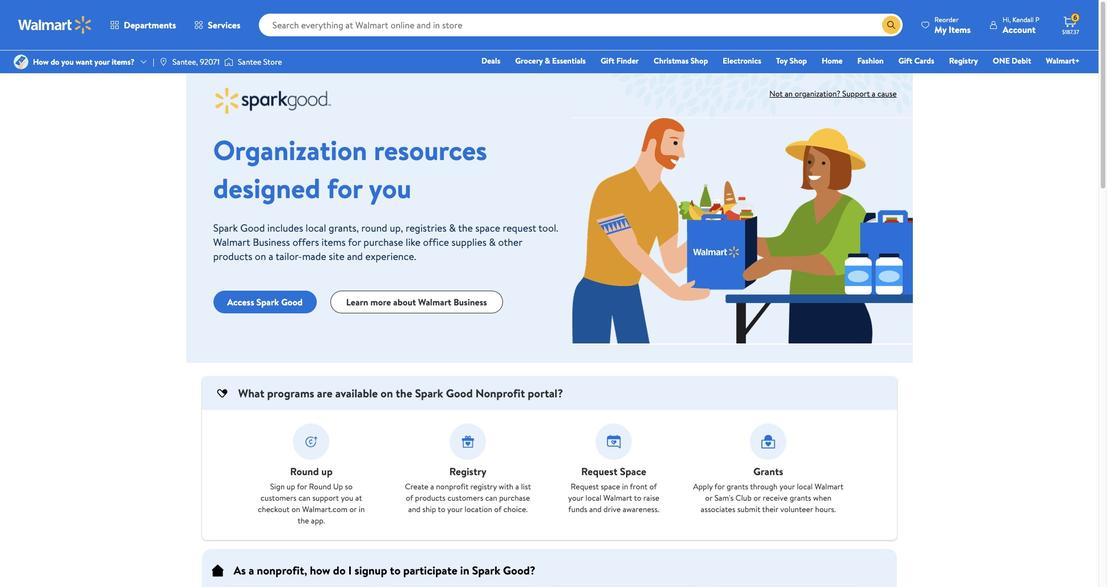 Task type: describe. For each thing, give the bounding box(es) containing it.
up
[[333, 481, 343, 492]]

electronics link
[[718, 55, 767, 67]]

christmas shop
[[654, 55, 708, 66]]

available
[[335, 386, 378, 401]]

1 horizontal spatial &
[[489, 235, 496, 249]]

home
[[822, 55, 843, 66]]

deals
[[482, 55, 501, 66]]

business inside spark good includes local grants, round up, registries & the space request tool. walmart business offers items for purchase like office supplies & other products on a tailor-made site and experience.
[[253, 235, 290, 249]]

1 vertical spatial round
[[309, 481, 331, 492]]

gift cards
[[899, 55, 935, 66]]

your inside registry create a nonprofit registry with a list of products customers can purchase and ship to your location of choice.
[[447, 504, 463, 515]]

supplies
[[452, 235, 487, 249]]

walmart inside spark good includes local grants, round up, registries & the space request tool. walmart business offers items for purchase like office supplies & other products on a tailor-made site and experience.
[[213, 235, 250, 249]]

organization
[[213, 131, 367, 169]]

nonprofit
[[436, 481, 469, 492]]

can inside registry create a nonprofit registry with a list of products customers can purchase and ship to your location of choice.
[[485, 492, 497, 504]]

as
[[234, 563, 246, 578]]

designed
[[213, 169, 321, 207]]

experience.
[[365, 249, 416, 264]]

products inside spark good includes local grants, round up, registries & the space request tool. walmart business offers items for purchase like office supplies & other products on a tailor-made site and experience.
[[213, 249, 252, 264]]

 image for how do you want your items?
[[14, 55, 28, 69]]

not
[[770, 88, 783, 99]]

nonprofit,
[[257, 563, 307, 578]]

a right create
[[431, 481, 434, 492]]

Search search field
[[259, 14, 903, 36]]

awareness.
[[623, 504, 660, 515]]

walmart inside request space request space in front of your local walmart to raise funds and drive awareness.
[[604, 492, 633, 504]]

items?
[[112, 56, 135, 68]]

kendall
[[1013, 14, 1034, 24]]

gift finder
[[601, 55, 639, 66]]

cause
[[878, 88, 897, 99]]

local inside request space request space in front of your local walmart to raise funds and drive awareness.
[[586, 492, 602, 504]]

 image for santee, 92071
[[159, 57, 168, 66]]

grocery & essentials link
[[510, 55, 591, 67]]

1 vertical spatial do
[[333, 563, 346, 578]]

0 horizontal spatial to
[[390, 563, 401, 578]]

electronics
[[723, 55, 762, 66]]

your inside request space request space in front of your local walmart to raise funds and drive awareness.
[[568, 492, 584, 504]]

you inside "organization resources designed for you"
[[369, 169, 412, 207]]

gift finder link
[[596, 55, 644, 67]]

round
[[361, 221, 387, 235]]

toy shop link
[[771, 55, 812, 67]]

what
[[238, 386, 264, 401]]

on inside round up sign up for round up so customers can support you at checkout on walmart.com or in the app.
[[292, 504, 300, 515]]

i
[[348, 563, 352, 578]]

0 horizontal spatial up
[[287, 481, 295, 492]]

0 vertical spatial you
[[61, 56, 74, 68]]

raise
[[644, 492, 660, 504]]

hi, kendall p account
[[1003, 14, 1040, 35]]

registry create a nonprofit registry with a list of products customers can purchase and ship to your location of choice.
[[405, 465, 531, 515]]

account
[[1003, 23, 1036, 35]]

round up sign up for round up so customers can support you at checkout on walmart.com or in the app.
[[258, 465, 365, 527]]

funds
[[569, 504, 588, 515]]

sign
[[270, 481, 285, 492]]

items
[[949, 23, 971, 35]]

1 horizontal spatial grants
[[790, 492, 812, 504]]

walmart+
[[1046, 55, 1080, 66]]

1 vertical spatial request
[[571, 481, 599, 492]]

one
[[993, 55, 1010, 66]]

spark good includes local grants, round up, registries & the space request tool. walmart business offers items for purchase like office supplies & other products on a tailor-made site and experience.
[[213, 221, 559, 264]]

in inside request space request space in front of your local walmart to raise funds and drive awareness.
[[622, 481, 628, 492]]

more
[[371, 296, 391, 308]]

gift cards link
[[894, 55, 940, 67]]

like
[[406, 235, 421, 249]]

purchase inside spark good includes local grants, round up, registries & the space request tool. walmart business offers items for purchase like office supplies & other products on a tailor-made site and experience.
[[364, 235, 403, 249]]

grants apply for grants through your local walmart or sam's club or receive grants when associates submit their volunteer hours.
[[693, 465, 844, 515]]

can inside round up sign up for round up so customers can support you at checkout on walmart.com or in the app.
[[299, 492, 311, 504]]

walmart image
[[18, 16, 92, 34]]

portal?
[[528, 386, 563, 401]]

1 vertical spatial the
[[396, 386, 412, 401]]

services button
[[185, 11, 250, 39]]

deals link
[[477, 55, 506, 67]]

shop for toy shop
[[790, 55, 807, 66]]

christmas shop link
[[649, 55, 713, 67]]

the inside spark good includes local grants, round up, registries & the space request tool. walmart business offers items for purchase like office supplies & other products on a tailor-made site and experience.
[[458, 221, 473, 235]]

space
[[620, 465, 647, 479]]

grocery
[[515, 55, 543, 66]]

made
[[302, 249, 326, 264]]

registry link
[[944, 55, 984, 67]]

support
[[312, 492, 339, 504]]

local inside spark good includes local grants, round up, registries & the space request tool. walmart business offers items for purchase like office supplies & other products on a tailor-made site and experience.
[[306, 221, 326, 235]]

through
[[750, 481, 778, 492]]

 image for santee store
[[224, 56, 233, 68]]

access spark good
[[227, 296, 303, 308]]

1 horizontal spatial up
[[321, 465, 333, 479]]

registry
[[471, 481, 497, 492]]

club
[[736, 492, 752, 504]]

92071
[[200, 56, 220, 68]]

reorder my items
[[935, 14, 971, 35]]

associates
[[701, 504, 736, 515]]

at
[[355, 492, 362, 504]]

a inside spark good includes local grants, round up, registries & the space request tool. walmart business offers items for purchase like office supplies & other products on a tailor-made site and experience.
[[269, 249, 273, 264]]

good inside spark good includes local grants, round up, registries & the space request tool. walmart business offers items for purchase like office supplies & other products on a tailor-made site and experience.
[[240, 221, 265, 235]]

organization resources designed for you
[[213, 131, 487, 207]]

services
[[208, 19, 241, 31]]

1 horizontal spatial in
[[460, 563, 470, 578]]

grants,
[[329, 221, 359, 235]]

nonprofit
[[476, 386, 525, 401]]

offers
[[293, 235, 319, 249]]

organization?
[[795, 88, 841, 99]]

tailor-
[[276, 249, 302, 264]]

access
[[227, 296, 254, 308]]

spark good image
[[213, 87, 333, 115]]

participate
[[403, 563, 458, 578]]

and inside spark good includes local grants, round up, registries & the space request tool. walmart business offers items for purchase like office supplies & other products on a tailor-made site and experience.
[[347, 249, 363, 264]]

spark inside spark good includes local grants, round up, registries & the space request tool. walmart business offers items for purchase like office supplies & other products on a tailor-made site and experience.
[[213, 221, 238, 235]]

request
[[503, 221, 536, 235]]

in inside round up sign up for round up so customers can support you at checkout on walmart.com or in the app.
[[359, 504, 365, 515]]

walmart inside grants apply for grants through your local walmart or sam's club or receive grants when associates submit their volunteer hours.
[[815, 481, 844, 492]]

site
[[329, 249, 345, 264]]

choice.
[[504, 504, 528, 515]]

an
[[785, 88, 793, 99]]

up,
[[390, 221, 403, 235]]

and for registry
[[408, 504, 421, 515]]

includes
[[267, 221, 303, 235]]

$187.37
[[1063, 28, 1080, 36]]

toy shop
[[776, 55, 807, 66]]

a right as
[[249, 563, 254, 578]]

request space request space in front of your local walmart to raise funds and drive awareness.
[[568, 465, 660, 515]]

ship
[[423, 504, 436, 515]]

space inside request space request space in front of your local walmart to raise funds and drive awareness.
[[601, 481, 620, 492]]

products inside registry create a nonprofit registry with a list of products customers can purchase and ship to your location of choice.
[[415, 492, 446, 504]]

or inside round up sign up for round up so customers can support you at checkout on walmart.com or in the app.
[[350, 504, 357, 515]]

one debit
[[993, 55, 1032, 66]]

app.
[[311, 515, 325, 527]]



Task type: locate. For each thing, give the bounding box(es) containing it.
0 horizontal spatial space
[[475, 221, 500, 235]]

debit
[[1012, 55, 1032, 66]]

for inside "organization resources designed for you"
[[327, 169, 362, 207]]

1 horizontal spatial to
[[438, 504, 446, 515]]

apply
[[693, 481, 713, 492]]

and left ship
[[408, 504, 421, 515]]

on left tailor-
[[255, 249, 266, 264]]

2 customers from the left
[[448, 492, 484, 504]]

volunteer
[[781, 504, 814, 515]]

the right 'office'
[[458, 221, 473, 235]]

1 horizontal spatial and
[[408, 504, 421, 515]]

& right registries
[[449, 221, 456, 235]]

1 horizontal spatial you
[[341, 492, 354, 504]]

location
[[465, 504, 492, 515]]

and right the site
[[347, 249, 363, 264]]

want
[[76, 56, 93, 68]]

0 vertical spatial products
[[213, 249, 252, 264]]

in right participate
[[460, 563, 470, 578]]

on inside spark good includes local grants, round up, registries & the space request tool. walmart business offers items for purchase like office supplies & other products on a tailor-made site and experience.
[[255, 249, 266, 264]]

request up the funds
[[571, 481, 599, 492]]

shop right christmas
[[691, 55, 708, 66]]

items
[[322, 235, 346, 249]]

1 horizontal spatial local
[[586, 492, 602, 504]]

0 vertical spatial in
[[622, 481, 628, 492]]

or down so
[[350, 504, 357, 515]]

0 vertical spatial on
[[255, 249, 266, 264]]

2 vertical spatial on
[[292, 504, 300, 515]]

0 horizontal spatial of
[[406, 492, 413, 504]]

your right "want"
[[94, 56, 110, 68]]

programs
[[267, 386, 314, 401]]

your
[[94, 56, 110, 68], [780, 481, 795, 492], [568, 492, 584, 504], [447, 504, 463, 515]]

round up "support"
[[290, 465, 319, 479]]

essentials
[[552, 55, 586, 66]]

santee, 92071
[[173, 56, 220, 68]]

1 horizontal spatial of
[[494, 504, 502, 515]]

Walmart Site-Wide search field
[[259, 14, 903, 36]]

0 vertical spatial space
[[475, 221, 500, 235]]

your right through
[[780, 481, 795, 492]]

registry for registry create a nonprofit registry with a list of products customers can purchase and ship to your location of choice.
[[449, 465, 487, 479]]

on right checkout
[[292, 504, 300, 515]]

0 horizontal spatial purchase
[[364, 235, 403, 249]]

as a nonprofit, how do i signup to participate in spark good?
[[234, 563, 536, 578]]

1 vertical spatial registry
[[449, 465, 487, 479]]

customers left "support"
[[261, 492, 297, 504]]

good left includes on the top left
[[240, 221, 265, 235]]

you left "want"
[[61, 56, 74, 68]]

1 horizontal spatial business
[[454, 296, 487, 308]]

0 horizontal spatial can
[[299, 492, 311, 504]]

0 vertical spatial purchase
[[364, 235, 403, 249]]

0 horizontal spatial customers
[[261, 492, 297, 504]]

for inside round up sign up for round up so customers can support you at checkout on walmart.com or in the app.
[[297, 481, 307, 492]]

grocery & essentials
[[515, 55, 586, 66]]

on right available
[[381, 386, 393, 401]]

can left with
[[485, 492, 497, 504]]

spark
[[213, 221, 238, 235], [256, 296, 279, 308], [415, 386, 443, 401], [472, 563, 501, 578]]

 image right |
[[159, 57, 168, 66]]

to right ship
[[438, 504, 446, 515]]

signup
[[355, 563, 387, 578]]

2 shop from the left
[[790, 55, 807, 66]]

0 horizontal spatial business
[[253, 235, 290, 249]]

resources
[[374, 131, 487, 169]]

finder
[[617, 55, 639, 66]]

|
[[153, 56, 154, 68]]

0 vertical spatial request
[[581, 465, 618, 479]]

spark inside button
[[256, 296, 279, 308]]

2 horizontal spatial on
[[381, 386, 393, 401]]

the
[[458, 221, 473, 235], [396, 386, 412, 401], [298, 515, 309, 527]]

2 horizontal spatial  image
[[224, 56, 233, 68]]

for up 'grants,'
[[327, 169, 362, 207]]

6
[[1074, 13, 1078, 22]]

2 can from the left
[[485, 492, 497, 504]]

store
[[263, 56, 282, 68]]

1 vertical spatial products
[[415, 492, 446, 504]]

gift for gift cards
[[899, 55, 913, 66]]

0 vertical spatial up
[[321, 465, 333, 479]]

support
[[843, 88, 870, 99]]

customers inside round up sign up for round up so customers can support you at checkout on walmart.com or in the app.
[[261, 492, 297, 504]]

0 vertical spatial do
[[51, 56, 59, 68]]

purchase left like
[[364, 235, 403, 249]]

walmart right about
[[418, 296, 452, 308]]

0 vertical spatial registry
[[949, 55, 978, 66]]

of right front
[[650, 481, 657, 492]]

local left the when at the bottom right of the page
[[797, 481, 813, 492]]

fashion
[[858, 55, 884, 66]]

the inside round up sign up for round up so customers can support you at checkout on walmart.com or in the app.
[[298, 515, 309, 527]]

&
[[545, 55, 550, 66], [449, 221, 456, 235], [489, 235, 496, 249]]

0 horizontal spatial shop
[[691, 55, 708, 66]]

you left at
[[341, 492, 354, 504]]

and for request space
[[589, 504, 602, 515]]

purchase inside registry create a nonprofit registry with a list of products customers can purchase and ship to your location of choice.
[[499, 492, 530, 504]]

and left drive
[[589, 504, 602, 515]]

1 vertical spatial on
[[381, 386, 393, 401]]

receive
[[763, 492, 788, 504]]

 image left how
[[14, 55, 28, 69]]

in right walmart.com
[[359, 504, 365, 515]]

do left i
[[333, 563, 346, 578]]

1 vertical spatial business
[[454, 296, 487, 308]]

walmart left includes on the top left
[[213, 235, 250, 249]]

2 horizontal spatial of
[[650, 481, 657, 492]]

0 horizontal spatial do
[[51, 56, 59, 68]]

to inside registry create a nonprofit registry with a list of products customers can purchase and ship to your location of choice.
[[438, 504, 446, 515]]

1 horizontal spatial good
[[281, 296, 303, 308]]

of inside request space request space in front of your local walmart to raise funds and drive awareness.
[[650, 481, 657, 492]]

you inside round up sign up for round up so customers can support you at checkout on walmart.com or in the app.
[[341, 492, 354, 504]]

0 horizontal spatial or
[[350, 504, 357, 515]]

2 vertical spatial in
[[460, 563, 470, 578]]

1 can from the left
[[299, 492, 311, 504]]

space inside spark good includes local grants, round up, registries & the space request tool. walmart business offers items for purchase like office supplies & other products on a tailor-made site and experience.
[[475, 221, 500, 235]]

products left location
[[415, 492, 446, 504]]

0 vertical spatial round
[[290, 465, 319, 479]]

1 vertical spatial good
[[281, 296, 303, 308]]

walmart.com
[[302, 504, 348, 515]]

local inside grants apply for grants through your local walmart or sam's club or receive grants when associates submit their volunteer hours.
[[797, 481, 813, 492]]

good?
[[503, 563, 536, 578]]

2 horizontal spatial in
[[622, 481, 628, 492]]

gift left finder
[[601, 55, 615, 66]]

registry up nonprofit
[[449, 465, 487, 479]]

gift for gift finder
[[601, 55, 615, 66]]

registry for registry
[[949, 55, 978, 66]]

up
[[321, 465, 333, 479], [287, 481, 295, 492]]

or left sam's
[[705, 492, 713, 504]]

2 vertical spatial good
[[446, 386, 473, 401]]

of left ship
[[406, 492, 413, 504]]

registry down items
[[949, 55, 978, 66]]

your left drive
[[568, 492, 584, 504]]

what programs are available on the spark good nonprofit portal?
[[238, 386, 563, 401]]

local left drive
[[586, 492, 602, 504]]

1 horizontal spatial the
[[396, 386, 412, 401]]

up right sign
[[287, 481, 295, 492]]

gift left cards
[[899, 55, 913, 66]]

learn more about walmart business
[[346, 296, 487, 308]]

& right grocery
[[545, 55, 550, 66]]

to left raise
[[634, 492, 642, 504]]

1 horizontal spatial or
[[705, 492, 713, 504]]

1 horizontal spatial registry
[[949, 55, 978, 66]]

learn
[[346, 296, 368, 308]]

0 horizontal spatial grants
[[727, 481, 749, 492]]

1 horizontal spatial on
[[292, 504, 300, 515]]

learn more about walmart business link
[[330, 291, 503, 314]]

0 horizontal spatial local
[[306, 221, 326, 235]]

santee store
[[238, 56, 282, 68]]

walmart up 'hours.'
[[815, 481, 844, 492]]

good down tailor-
[[281, 296, 303, 308]]

good inside button
[[281, 296, 303, 308]]

space left request
[[475, 221, 500, 235]]

0 vertical spatial the
[[458, 221, 473, 235]]

cards
[[915, 55, 935, 66]]

0 horizontal spatial products
[[213, 249, 252, 264]]

request left space
[[581, 465, 618, 479]]

2 horizontal spatial you
[[369, 169, 412, 207]]

1 gift from the left
[[601, 55, 615, 66]]

how
[[33, 56, 49, 68]]

2 horizontal spatial local
[[797, 481, 813, 492]]

0 horizontal spatial on
[[255, 249, 266, 264]]

can left "support"
[[299, 492, 311, 504]]

of left choice.
[[494, 504, 502, 515]]

1 horizontal spatial shop
[[790, 55, 807, 66]]

1 shop from the left
[[691, 55, 708, 66]]

create
[[405, 481, 429, 492]]

1 horizontal spatial do
[[333, 563, 346, 578]]

1 vertical spatial in
[[359, 504, 365, 515]]

and inside request space request space in front of your local walmart to raise funds and drive awareness.
[[589, 504, 602, 515]]

0 vertical spatial good
[[240, 221, 265, 235]]

customers inside registry create a nonprofit registry with a list of products customers can purchase and ship to your location of choice.
[[448, 492, 484, 504]]

one debit link
[[988, 55, 1037, 67]]

for right apply
[[715, 481, 725, 492]]

1 horizontal spatial products
[[415, 492, 446, 504]]

space up drive
[[601, 481, 620, 492]]

to right signup
[[390, 563, 401, 578]]

2 horizontal spatial &
[[545, 55, 550, 66]]

hours.
[[815, 504, 836, 515]]

grants up submit
[[727, 481, 749, 492]]

0 horizontal spatial &
[[449, 221, 456, 235]]

grants
[[754, 465, 784, 479]]

customers
[[261, 492, 297, 504], [448, 492, 484, 504]]

1 vertical spatial you
[[369, 169, 412, 207]]

the left app.
[[298, 515, 309, 527]]

shop
[[691, 55, 708, 66], [790, 55, 807, 66]]

submit
[[738, 504, 761, 515]]

departments
[[124, 19, 176, 31]]

business
[[253, 235, 290, 249], [454, 296, 487, 308]]

registry inside registry create a nonprofit registry with a list of products customers can purchase and ship to your location of choice.
[[449, 465, 487, 479]]

 image
[[14, 55, 28, 69], [224, 56, 233, 68], [159, 57, 168, 66]]

1 vertical spatial purchase
[[499, 492, 530, 504]]

are
[[317, 386, 333, 401]]

1 horizontal spatial gift
[[899, 55, 913, 66]]

2 horizontal spatial and
[[589, 504, 602, 515]]

2 horizontal spatial to
[[634, 492, 642, 504]]

1 horizontal spatial purchase
[[499, 492, 530, 504]]

the right available
[[396, 386, 412, 401]]

list
[[521, 481, 531, 492]]

checkout
[[258, 504, 290, 515]]

1 vertical spatial up
[[287, 481, 295, 492]]

customers right ship
[[448, 492, 484, 504]]

you
[[61, 56, 74, 68], [369, 169, 412, 207], [341, 492, 354, 504]]

search icon image
[[887, 20, 896, 30]]

0 horizontal spatial in
[[359, 504, 365, 515]]

departments button
[[101, 11, 185, 39]]

2 vertical spatial you
[[341, 492, 354, 504]]

6 $187.37
[[1063, 13, 1080, 36]]

or right club
[[754, 492, 761, 504]]

with
[[499, 481, 514, 492]]

2 vertical spatial the
[[298, 515, 309, 527]]

1 horizontal spatial space
[[601, 481, 620, 492]]

2 gift from the left
[[899, 55, 913, 66]]

do right how
[[51, 56, 59, 68]]

walmart
[[213, 235, 250, 249], [418, 296, 452, 308], [815, 481, 844, 492], [604, 492, 633, 504]]

0 horizontal spatial you
[[61, 56, 74, 68]]

good left the 'nonprofit'
[[446, 386, 473, 401]]

you up up,
[[369, 169, 412, 207]]

santee,
[[173, 56, 198, 68]]

how
[[310, 563, 330, 578]]

a left tailor-
[[269, 249, 273, 264]]

gift
[[601, 55, 615, 66], [899, 55, 913, 66]]

so
[[345, 481, 353, 492]]

a left cause
[[872, 88, 876, 99]]

products up "access"
[[213, 249, 252, 264]]

shop for christmas shop
[[691, 55, 708, 66]]

round
[[290, 465, 319, 479], [309, 481, 331, 492]]

0 horizontal spatial  image
[[14, 55, 28, 69]]

to inside request space request space in front of your local walmart to raise funds and drive awareness.
[[634, 492, 642, 504]]

your down nonprofit
[[447, 504, 463, 515]]

local left 'grants,'
[[306, 221, 326, 235]]

0 horizontal spatial the
[[298, 515, 309, 527]]

2 horizontal spatial good
[[446, 386, 473, 401]]

drive
[[604, 504, 621, 515]]

for right sign
[[297, 481, 307, 492]]

2 horizontal spatial the
[[458, 221, 473, 235]]

0 horizontal spatial good
[[240, 221, 265, 235]]

up up "support"
[[321, 465, 333, 479]]

and
[[347, 249, 363, 264], [408, 504, 421, 515], [589, 504, 602, 515]]

shop right 'toy'
[[790, 55, 807, 66]]

tool.
[[539, 221, 559, 235]]

& left the other
[[489, 235, 496, 249]]

0 horizontal spatial and
[[347, 249, 363, 264]]

1 horizontal spatial customers
[[448, 492, 484, 504]]

for right items
[[348, 235, 361, 249]]

1 customers from the left
[[261, 492, 297, 504]]

purchase
[[364, 235, 403, 249], [499, 492, 530, 504]]

a left list
[[516, 481, 519, 492]]

1 horizontal spatial can
[[485, 492, 497, 504]]

1 vertical spatial space
[[601, 481, 620, 492]]

about
[[393, 296, 416, 308]]

and inside registry create a nonprofit registry with a list of products customers can purchase and ship to your location of choice.
[[408, 504, 421, 515]]

grants left the when at the bottom right of the page
[[790, 492, 812, 504]]

in
[[622, 481, 628, 492], [359, 504, 365, 515], [460, 563, 470, 578]]

round left up
[[309, 481, 331, 492]]

0 horizontal spatial registry
[[449, 465, 487, 479]]

walmart down space
[[604, 492, 633, 504]]

fashion link
[[853, 55, 889, 67]]

 image right 92071
[[224, 56, 233, 68]]

2 horizontal spatial or
[[754, 492, 761, 504]]

in left front
[[622, 481, 628, 492]]

purchase right registry at the bottom left of the page
[[499, 492, 530, 504]]

or
[[705, 492, 713, 504], [754, 492, 761, 504], [350, 504, 357, 515]]

your inside grants apply for grants through your local walmart or sam's club or receive grants when associates submit their volunteer hours.
[[780, 481, 795, 492]]

for inside grants apply for grants through your local walmart or sam's club or receive grants when associates submit their volunteer hours.
[[715, 481, 725, 492]]

reorder
[[935, 14, 959, 24]]

npo_people image
[[572, 118, 913, 345]]

hi,
[[1003, 14, 1011, 24]]

0 horizontal spatial gift
[[601, 55, 615, 66]]

for inside spark good includes local grants, round up, registries & the space request tool. walmart business offers items for purchase like office supplies & other products on a tailor-made site and experience.
[[348, 235, 361, 249]]

1 horizontal spatial  image
[[159, 57, 168, 66]]

0 vertical spatial business
[[253, 235, 290, 249]]



Task type: vqa. For each thing, say whether or not it's contained in the screenshot.
right 23"
no



